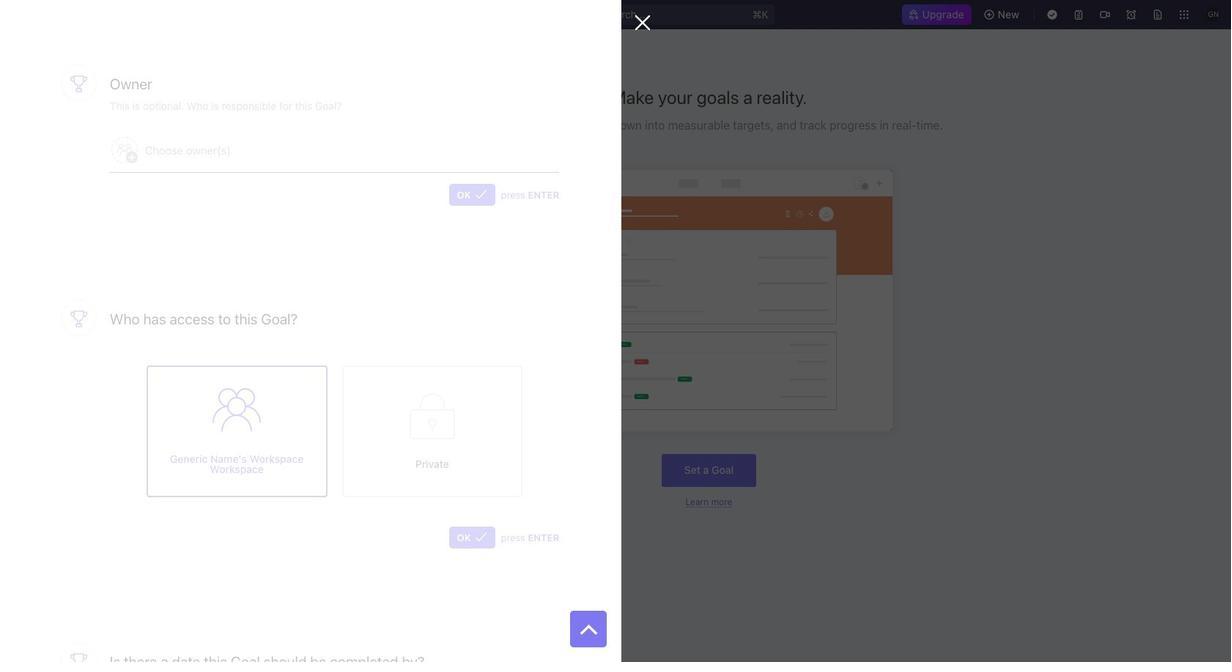 Task type: locate. For each thing, give the bounding box(es) containing it.
tree
[[6, 330, 180, 428]]

dialog
[[0, 0, 651, 663]]



Task type: describe. For each thing, give the bounding box(es) containing it.
sidebar navigation
[[0, 29, 187, 663]]

tree inside sidebar navigation
[[6, 330, 180, 428]]



Task type: vqa. For each thing, say whether or not it's contained in the screenshot.
3rd minutes
no



